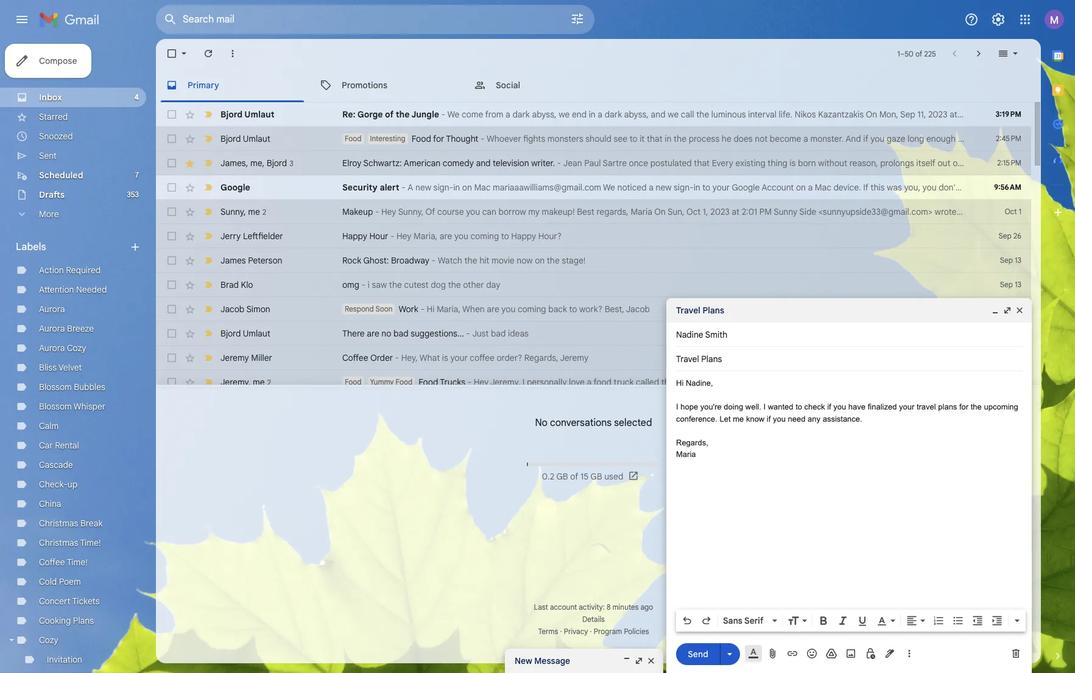 Task type: vqa. For each thing, say whether or not it's contained in the screenshot.
Noah
no



Task type: describe. For each thing, give the bounding box(es) containing it.
bjord for 2nd row from the top
[[221, 133, 241, 144]]

food down re:
[[345, 134, 362, 143]]

2:01
[[742, 207, 758, 218]]

2 bjord umlaut from the top
[[221, 133, 270, 144]]

not,
[[1051, 182, 1066, 193]]

to up 1,
[[703, 182, 711, 193]]

yummy
[[370, 378, 394, 387]]

your down "every"
[[713, 182, 730, 193]]

jean
[[564, 158, 582, 169]]

1 bad from the left
[[394, 328, 409, 339]]

end
[[572, 109, 587, 120]]

2 truck from the left
[[848, 377, 868, 388]]

hey up broadway
[[397, 231, 412, 242]]

2 borrow from the left
[[1026, 207, 1054, 218]]

sep left 26
[[999, 232, 1012, 241]]

tab list right close icon
[[1041, 39, 1076, 630]]

0 vertical spatial are
[[440, 231, 452, 242]]

action
[[39, 265, 64, 276]]

, for sunny
[[244, 206, 246, 217]]

of for 1 50 of 225
[[916, 49, 923, 58]]

- right jungle
[[442, 109, 445, 120]]

0 horizontal spatial is
[[442, 353, 448, 364]]

blossom whisper
[[39, 402, 105, 413]]

aurora for aurora link at left top
[[39, 304, 65, 315]]

action required
[[39, 265, 101, 276]]

bjord umlaut for there are no bad suggestions...
[[221, 328, 270, 339]]

the left taco
[[662, 377, 674, 388]]

2 google from the left
[[732, 182, 760, 193]]

side
[[800, 207, 817, 218]]

2023 for best
[[1034, 377, 1053, 388]]

regards, inside row
[[525, 353, 559, 364]]

- left a
[[402, 182, 406, 193]]

coffee order - hey, what is your coffee order? regards, jeremy
[[342, 353, 589, 364]]

whisper
[[74, 402, 105, 413]]

travel
[[917, 403, 936, 412]]

elroy schwartz: american comedy and television writer. - jean paul sartre once postulated that every existing thing is born without reason, prolongs itself out of weakness, and dies by chanc
[[342, 158, 1076, 169]]

settings image
[[991, 12, 1006, 27]]

insert link ‪(⌘k)‬ image
[[787, 648, 799, 661]]

<jam
[[1061, 109, 1076, 120]]

can
[[1004, 207, 1020, 218]]

terms
[[538, 628, 558, 637]]

message
[[535, 656, 570, 667]]

dies
[[1023, 158, 1039, 169]]

0 vertical spatial james
[[997, 109, 1022, 120]]

labels navigation
[[0, 39, 156, 674]]

older image
[[973, 48, 985, 60]]

plans
[[73, 616, 94, 627]]

car
[[39, 441, 53, 452]]

1 inside row
[[1019, 207, 1022, 216]]

1 horizontal spatial we
[[668, 109, 679, 120]]

the left hit
[[465, 255, 477, 266]]

will
[[1053, 133, 1065, 144]]

the left process
[[674, 133, 687, 144]]

check-
[[39, 480, 68, 491]]

1 horizontal spatial if
[[828, 403, 832, 412]]

blossom for blossom whisper
[[39, 402, 72, 413]]

italic ‪(⌘i)‬ image
[[837, 615, 849, 628]]

4
[[134, 93, 139, 102]]

1 vertical spatial maria
[[947, 377, 969, 388]]

other
[[463, 280, 484, 291]]

to left do
[[983, 182, 991, 193]]

2 horizontal spatial abyss,
[[987, 133, 1011, 144]]

row containing jeremy miller
[[156, 346, 1032, 371]]

Search mail text field
[[183, 13, 536, 26]]

sep down sep 26
[[1000, 256, 1013, 265]]

ideas
[[508, 328, 529, 339]]

time! for coffee time!
[[67, 558, 88, 569]]

promotions tab
[[310, 68, 464, 102]]

christmas for christmas break
[[39, 519, 78, 530]]

1 horizontal spatial abyss,
[[624, 109, 649, 120]]

the left best
[[794, 377, 807, 388]]

terms link
[[538, 628, 558, 637]]

bold ‪(⌘b)‬ image
[[818, 615, 830, 628]]

you up ideas
[[502, 304, 516, 315]]

concert tickets link
[[39, 597, 100, 608]]

you up rock ghost: broadway - watch the hit movie now on the stage!
[[455, 231, 469, 242]]

privacy
[[564, 628, 588, 637]]

1 horizontal spatial peterson
[[1024, 109, 1059, 120]]

of for 0.2 gb of 15 gb used
[[570, 471, 579, 482]]

0 horizontal spatial we
[[559, 109, 570, 120]]

sep up upcoming
[[1006, 377, 1021, 388]]

know
[[746, 415, 765, 424]]

2 vertical spatial if
[[767, 415, 771, 424]]

hey left jeremy,
[[474, 377, 489, 388]]

me for jeremy
[[253, 377, 265, 388]]

to left it
[[630, 133, 638, 144]]

itself
[[917, 158, 936, 169]]

0 vertical spatial is
[[790, 158, 796, 169]]

regards, inside message body text field
[[676, 438, 709, 448]]

- right work
[[421, 304, 425, 315]]

10 row from the top
[[156, 322, 1032, 346]]

serif
[[745, 616, 764, 627]]

you,
[[905, 182, 921, 193]]

i right the can
[[1022, 207, 1024, 218]]

0 horizontal spatial sunny
[[221, 206, 244, 217]]

from
[[485, 109, 504, 120]]

details link
[[583, 615, 605, 625]]

trucks
[[440, 377, 466, 388]]

advanced search options image
[[566, 7, 590, 31]]

order?
[[497, 353, 522, 364]]

the left stage!
[[547, 255, 560, 266]]

aurora cozy link
[[39, 343, 86, 354]]

cell for just bad ideas
[[988, 328, 1032, 340]]

brad klo
[[221, 280, 253, 291]]

gorge
[[358, 109, 383, 120]]

a right end
[[598, 109, 603, 120]]

can
[[482, 207, 497, 218]]

0 vertical spatial that
[[647, 133, 663, 144]]

i left hope
[[676, 403, 679, 412]]

christmas for christmas time!
[[39, 538, 78, 549]]

blossom for blossom bubbles
[[39, 382, 72, 393]]

wanted
[[768, 403, 794, 412]]

car rental
[[39, 441, 79, 452]]

hi inside row
[[427, 304, 435, 315]]

sep up sep 12
[[1000, 280, 1013, 289]]

there are no bad suggestions... - just bad ideas
[[342, 328, 529, 339]]

the right dog
[[448, 280, 461, 291]]

coffee time!
[[39, 558, 88, 569]]

cascade link
[[39, 460, 73, 471]]

the right call
[[697, 109, 709, 120]]

undo ‪(⌘z)‬ image
[[681, 615, 693, 628]]

thought
[[446, 133, 479, 144]]

0 horizontal spatial abyss,
[[532, 109, 557, 120]]

he
[[722, 133, 732, 144]]

numbered list ‪(⌘⇧7)‬ image
[[933, 615, 945, 628]]

program
[[594, 628, 622, 637]]

without
[[819, 158, 848, 169]]

on for la!
[[971, 377, 982, 388]]

ghost:
[[363, 255, 389, 266]]

food trucks - hey jeremy, i personally love a food truck called the taco zone truck. hands down the best taco truck in la! best regards, maria on mon, sep 11, 2023 at 11:1
[[419, 377, 1076, 388]]

jungle
[[412, 109, 439, 120]]

stage!
[[562, 255, 586, 266]]

in up postulated
[[665, 133, 672, 144]]

gaze
[[887, 133, 906, 144]]

born
[[798, 158, 816, 169]]

to right back
[[570, 304, 577, 315]]

your inside i hope you're doing well. i wanted to check if you have finalized your travel plans for the upcoming conference. let me know if you need any assistance.
[[899, 403, 915, 412]]

0 horizontal spatial cozy
[[39, 636, 58, 647]]

hit
[[480, 255, 490, 266]]

0 vertical spatial maria,
[[978, 207, 1002, 218]]

fights
[[523, 133, 546, 144]]

to up movie
[[501, 231, 509, 242]]

- left i
[[362, 280, 366, 291]]

insert photo image
[[845, 648, 857, 661]]

sep up long
[[901, 109, 916, 120]]

well.
[[746, 403, 762, 412]]

re:
[[342, 109, 356, 120]]

insert emoji ‪(⌘⇧2)‬ image
[[806, 648, 818, 661]]

0 horizontal spatial and
[[476, 158, 491, 169]]

aurora cozy
[[39, 343, 86, 354]]

food up american
[[412, 133, 431, 144]]

2023 for life.
[[929, 109, 948, 120]]

7
[[135, 171, 139, 180]]

privacy link
[[564, 628, 588, 637]]

a right the love
[[587, 377, 592, 388]]

0 vertical spatial best
[[577, 207, 595, 218]]

underline ‪(⌘u)‬ image
[[857, 616, 869, 628]]

1 vertical spatial regards,
[[913, 377, 945, 388]]

indent less ‪(⌘[)‬ image
[[972, 615, 984, 628]]

your left m
[[1056, 207, 1073, 218]]

food for thought - whoever fights monsters should see to it that in the process he does not become a monster. and if you gaze long enough into an abyss, the abyss will ga
[[412, 133, 1076, 144]]

blossom bubbles
[[39, 382, 105, 393]]

1 row from the top
[[156, 102, 1076, 127]]

for inside i hope you're doing well. i wanted to check if you have finalized your travel plans for the upcoming conference. let me know if you need any assistance.
[[960, 403, 969, 412]]

, for jeremy
[[248, 377, 251, 388]]

cold
[[39, 577, 57, 588]]

maria inside regards, maria
[[676, 450, 696, 459]]

1 horizontal spatial oct
[[1005, 207, 1017, 216]]

you left can at left top
[[466, 207, 480, 218]]

row containing sunny
[[156, 200, 1076, 224]]

you down the wanted
[[773, 415, 786, 424]]

plans
[[939, 403, 958, 412]]

every
[[712, 158, 734, 169]]

1 vertical spatial umlaut
[[243, 133, 270, 144]]

- right makeup
[[375, 207, 379, 218]]

social tab
[[464, 68, 618, 102]]

hey right wrote:
[[961, 207, 976, 218]]

in right end
[[589, 109, 596, 120]]

jeremy up the love
[[560, 353, 589, 364]]

in down comedy
[[453, 182, 460, 193]]

row containing jacob simon
[[156, 297, 1032, 322]]

insert signature image
[[884, 648, 896, 661]]

1 · from the left
[[560, 628, 562, 637]]

2 gb from the left
[[591, 471, 602, 482]]

minimize image for close image pop out image
[[622, 657, 632, 667]]

starred link
[[39, 112, 68, 122]]

2 horizontal spatial on
[[796, 182, 806, 193]]

11, for 11:1
[[1023, 377, 1031, 388]]

you left gaze on the right top of the page
[[871, 133, 885, 144]]

best
[[809, 377, 826, 388]]

i right well.
[[764, 403, 766, 412]]

you right you, on the top right of the page
[[923, 182, 937, 193]]

2 horizontal spatial we
[[1068, 182, 1076, 193]]

you're
[[701, 403, 722, 412]]

pm
[[760, 207, 772, 218]]

respond
[[345, 305, 374, 314]]

weakness,
[[963, 158, 1004, 169]]

2 · from the left
[[590, 628, 592, 637]]

me inside i hope you're doing well. i wanted to check if you have finalized your travel plans for the upcoming conference. let me know if you need any assistance.
[[733, 415, 744, 424]]

food left trucks
[[419, 377, 438, 388]]

1 gb from the left
[[557, 471, 568, 482]]

3 cell from the top
[[988, 377, 1032, 389]]

2 vertical spatial are
[[367, 328, 380, 339]]

, for james
[[246, 158, 248, 168]]

need inside i hope you're doing well. i wanted to check if you have finalized your travel plans for the upcoming conference. let me know if you need any assistance.
[[788, 415, 806, 424]]

needed
[[76, 285, 107, 296]]

0 horizontal spatial 1
[[898, 49, 900, 58]]

existing
[[736, 158, 766, 169]]

james for james peterson
[[221, 255, 246, 266]]

order
[[370, 353, 393, 364]]

concert tickets
[[39, 597, 100, 608]]

food right yummy
[[396, 378, 413, 387]]

security
[[342, 182, 378, 193]]

1 vertical spatial best
[[894, 377, 911, 388]]

1 borrow from the left
[[499, 207, 526, 218]]

more send options image
[[724, 649, 736, 661]]

1 horizontal spatial and
[[651, 109, 666, 120]]

0 horizontal spatial on
[[462, 182, 472, 193]]

personally
[[527, 377, 567, 388]]

leftfielder
[[243, 231, 283, 242]]

yummy food
[[370, 378, 413, 387]]

into
[[958, 133, 973, 144]]

2 for sunny
[[263, 207, 266, 217]]

0 vertical spatial coming
[[471, 231, 499, 242]]

tab list inside no conversations selected main content
[[156, 68, 1041, 102]]

- right trucks
[[468, 377, 472, 388]]

policies
[[624, 628, 649, 637]]

of right out
[[953, 158, 961, 169]]

26
[[1014, 232, 1022, 241]]

2 vertical spatial maria,
[[437, 304, 461, 315]]



Task type: locate. For each thing, give the bounding box(es) containing it.
1 horizontal spatial happy
[[511, 231, 536, 242]]

at left 10:24
[[950, 109, 958, 120]]

3 row from the top
[[156, 151, 1076, 176]]

1 horizontal spatial bad
[[491, 328, 506, 339]]

google up the '2:01'
[[732, 182, 760, 193]]

me for sunny
[[248, 206, 260, 217]]

la!
[[879, 377, 891, 388]]

to inside i hope you're doing well. i wanted to check if you have finalized your travel plans for the upcoming conference. let me know if you need any assistance.
[[796, 403, 803, 412]]

dialog containing sans serif
[[667, 299, 1032, 674]]

bad right the just
[[491, 328, 506, 339]]

1 horizontal spatial for
[[960, 403, 969, 412]]

bjord up the james , me , bjord 3 at left
[[221, 133, 241, 144]]

need inside row
[[961, 182, 981, 193]]

your left coffee
[[451, 353, 468, 364]]

1 horizontal spatial we
[[603, 182, 615, 193]]

best right the la!
[[894, 377, 911, 388]]

row containing brad klo
[[156, 273, 1032, 297]]

minimize image for pop out image for close icon
[[991, 306, 1001, 316]]

aurora for aurora cozy
[[39, 343, 65, 354]]

11, for 10:24
[[918, 109, 926, 120]]

1 new from the left
[[416, 182, 431, 193]]

new down postulated
[[656, 182, 672, 193]]

last
[[534, 603, 548, 612]]

1 horizontal spatial 2
[[267, 378, 271, 387]]

0 horizontal spatial regards,
[[597, 207, 629, 218]]

0 horizontal spatial 2023
[[711, 207, 730, 218]]

abyss,
[[532, 109, 557, 120], [624, 109, 649, 120], [987, 133, 1011, 144]]

2:15 pm
[[998, 158, 1022, 168]]

1 vertical spatial at
[[732, 207, 740, 218]]

james , me , bjord 3
[[221, 158, 293, 168]]

0 vertical spatial on
[[866, 109, 878, 120]]

0 vertical spatial christmas
[[39, 519, 78, 530]]

coffee for coffee time!
[[39, 558, 65, 569]]

work?
[[580, 304, 603, 315]]

at for nikos
[[950, 109, 958, 120]]

0 horizontal spatial happy
[[342, 231, 367, 242]]

let
[[720, 415, 731, 424]]

None checkbox
[[166, 48, 178, 60], [166, 108, 178, 121], [166, 133, 178, 145], [166, 182, 178, 194], [166, 206, 178, 218], [166, 230, 178, 243], [166, 48, 178, 60], [166, 108, 178, 121], [166, 133, 178, 145], [166, 182, 178, 194], [166, 206, 178, 218], [166, 230, 178, 243]]

for inside row
[[433, 133, 444, 144]]

2 vertical spatial 2023
[[1034, 377, 1053, 388]]

0 horizontal spatial 11,
[[918, 109, 926, 120]]

more button
[[0, 205, 146, 224]]

that right it
[[647, 133, 663, 144]]

tab list containing primary
[[156, 68, 1041, 102]]

kazantzakis
[[818, 109, 864, 120]]

at for regards,
[[1055, 377, 1063, 388]]

0 vertical spatial time!
[[80, 538, 101, 549]]

2 christmas from the top
[[39, 538, 78, 549]]

1 horizontal spatial need
[[961, 182, 981, 193]]

sent link
[[39, 151, 57, 161]]

bjord umlaut for re: gorge of the jungle
[[221, 109, 275, 120]]

me for james
[[250, 158, 262, 168]]

1 vertical spatial bjord umlaut
[[221, 133, 270, 144]]

0 horizontal spatial on
[[655, 207, 666, 218]]

christmas break
[[39, 519, 103, 530]]

rental
[[55, 441, 79, 452]]

1 horizontal spatial gb
[[591, 471, 602, 482]]

0 horizontal spatial dark
[[513, 109, 530, 120]]

on for interval
[[866, 109, 878, 120]]

1 horizontal spatial 2023
[[929, 109, 948, 120]]

row containing jerry leftfielder
[[156, 224, 1032, 249]]

oct
[[687, 207, 701, 218], [1005, 207, 1017, 216]]

coffee inside labels navigation
[[39, 558, 65, 569]]

0 vertical spatial pop out image
[[1003, 306, 1013, 316]]

long
[[908, 133, 925, 144]]

3 aurora from the top
[[39, 343, 65, 354]]

- left the just
[[466, 328, 470, 339]]

mon, up upcoming
[[985, 377, 1004, 388]]

bjord left 3
[[267, 158, 287, 168]]

if right know
[[767, 415, 771, 424]]

0 horizontal spatial maria
[[631, 207, 653, 218]]

check
[[805, 403, 825, 412]]

i right jeremy,
[[523, 377, 525, 388]]

1 horizontal spatial hi
[[676, 379, 684, 388]]

1 google from the left
[[221, 182, 250, 193]]

in left the la!
[[870, 377, 877, 388]]

in up makeup - hey sunny, of course you can borrow my makeup! best regards, maria on sun, oct 1, 2023 at 2:01 pm sunny side <sunnyupside33@gmail.com> wrote: hey maria, can i borrow your m
[[694, 182, 701, 193]]

9 row from the top
[[156, 297, 1032, 322]]

bjord umlaut down the jacob simon
[[221, 328, 270, 339]]

0 horizontal spatial at
[[732, 207, 740, 218]]

bulleted list ‪(⌘⇧8)‬ image
[[952, 615, 965, 628]]

coffee for coffee order - hey, what is your coffee order? regards, jeremy
[[342, 353, 368, 364]]

1 blossom from the top
[[39, 382, 72, 393]]

1 if from the left
[[864, 182, 869, 193]]

rock ghost: broadway - watch the hit movie now on the stage!
[[342, 255, 586, 266]]

borrow right oct 1
[[1026, 207, 1054, 218]]

2 vertical spatial umlaut
[[243, 328, 270, 339]]

1 horizontal spatial maria
[[676, 450, 696, 459]]

gmail image
[[39, 7, 105, 32]]

china link
[[39, 499, 61, 510]]

klo
[[241, 280, 253, 291]]

0 horizontal spatial we
[[448, 109, 460, 120]]

bjord umlaut up the james , me , bjord 3 at left
[[221, 133, 270, 144]]

1 left 50
[[898, 49, 900, 58]]

tickets
[[72, 597, 100, 608]]

james for james , me , bjord 3
[[221, 158, 246, 168]]

close image
[[1015, 306, 1025, 316]]

coming up hit
[[471, 231, 499, 242]]

minimize image left close image
[[622, 657, 632, 667]]

the left "abyss" on the right top of page
[[1013, 133, 1026, 144]]

0 vertical spatial minimize image
[[991, 306, 1001, 316]]

1 vertical spatial is
[[442, 353, 448, 364]]

the inside i hope you're doing well. i wanted to check if you have finalized your travel plans for the upcoming conference. let me know if you need any assistance.
[[971, 403, 982, 412]]

1 horizontal spatial new
[[656, 182, 672, 193]]

mon, for maria
[[985, 377, 1004, 388]]

2 sep 13 from the top
[[1000, 280, 1022, 289]]

alert
[[380, 182, 400, 193]]

bjord for tenth row
[[221, 328, 241, 339]]

0 horizontal spatial mon,
[[880, 109, 899, 120]]

0 horizontal spatial pop out image
[[634, 657, 644, 667]]

is left born
[[790, 158, 796, 169]]

1 vertical spatial hi
[[676, 379, 684, 388]]

best,
[[605, 304, 625, 315]]

a up side
[[808, 182, 813, 193]]

have
[[849, 403, 866, 412]]

1 bjord umlaut from the top
[[221, 109, 275, 120]]

1 horizontal spatial google
[[732, 182, 760, 193]]

toggle split pane mode image
[[998, 48, 1010, 60]]

hi right work
[[427, 304, 435, 315]]

no conversations selected main content
[[156, 39, 1076, 674]]

2 horizontal spatial maria
[[947, 377, 969, 388]]

if inside row
[[864, 133, 869, 144]]

row containing james
[[156, 151, 1076, 176]]

1 horizontal spatial that
[[694, 158, 710, 169]]

2 mac from the left
[[815, 182, 832, 193]]

break
[[80, 519, 103, 530]]

cold poem link
[[39, 577, 81, 588]]

details
[[583, 615, 605, 625]]

we
[[448, 109, 460, 120], [603, 182, 615, 193]]

the right saw at the top of the page
[[389, 280, 402, 291]]

jeremy down jeremy miller
[[221, 377, 248, 388]]

check-up
[[39, 480, 78, 491]]

sign- up sun,
[[674, 182, 694, 193]]

0 vertical spatial blossom
[[39, 382, 72, 393]]

12 row from the top
[[156, 371, 1076, 395]]

sep 13 for rock ghost: broadway - watch the hit movie now on the stage!
[[1000, 256, 1022, 265]]

2 sign- from the left
[[674, 182, 694, 193]]

conference.
[[676, 415, 718, 424]]

redo ‪(⌘y)‬ image
[[701, 615, 713, 628]]

abyss, up fights
[[532, 109, 557, 120]]

1 vertical spatial are
[[487, 304, 500, 315]]

primary tab
[[156, 68, 309, 102]]

prolongs
[[881, 158, 915, 169]]

formatting options toolbar
[[676, 611, 1026, 633]]

1 vertical spatial cozy
[[39, 636, 58, 647]]

row
[[156, 102, 1076, 127], [156, 127, 1076, 151], [156, 151, 1076, 176], [156, 176, 1076, 200], [156, 200, 1076, 224], [156, 224, 1032, 249], [156, 249, 1032, 273], [156, 273, 1032, 297], [156, 297, 1032, 322], [156, 322, 1032, 346], [156, 346, 1032, 371], [156, 371, 1076, 395]]

assistance.
[[823, 415, 863, 424]]

0 horizontal spatial coffee
[[39, 558, 65, 569]]

1 dark from the left
[[513, 109, 530, 120]]

don't
[[939, 182, 959, 193]]

0 vertical spatial at
[[950, 109, 958, 120]]

0 vertical spatial coffee
[[342, 353, 368, 364]]

finalized
[[868, 403, 897, 412]]

1 vertical spatial 2
[[267, 378, 271, 387]]

1 vertical spatial 2023
[[711, 207, 730, 218]]

blossom bubbles link
[[39, 382, 105, 393]]

0 horizontal spatial oct
[[687, 207, 701, 218]]

2 vertical spatial aurora
[[39, 343, 65, 354]]

noticed
[[618, 182, 647, 193]]

1 vertical spatial for
[[960, 403, 969, 412]]

0 vertical spatial sep 13
[[1000, 256, 1022, 265]]

borrow
[[499, 207, 526, 218], [1026, 207, 1054, 218]]

food left yummy
[[345, 378, 362, 387]]

search mail image
[[160, 9, 182, 30]]

2 inside jeremy , me 2
[[267, 378, 271, 387]]

pop out image for close icon
[[1003, 306, 1013, 316]]

the left jungle
[[396, 109, 410, 120]]

1 sign- from the left
[[434, 182, 453, 193]]

aurora link
[[39, 304, 65, 315]]

poem
[[59, 577, 81, 588]]

cell down sep 12
[[988, 328, 1032, 340]]

cell for hey, what is your coffee order? regards, jeremy
[[988, 352, 1032, 364]]

coffee
[[342, 353, 368, 364], [39, 558, 65, 569]]

labels heading
[[16, 241, 129, 254]]

hey left sunny,
[[381, 207, 396, 218]]

coffee inside row
[[342, 353, 368, 364]]

for left thought at the top left of page
[[433, 133, 444, 144]]

2 cell from the top
[[988, 352, 1032, 364]]

0 vertical spatial aurora
[[39, 304, 65, 315]]

bjord
[[221, 109, 243, 120], [221, 133, 241, 144], [267, 158, 287, 168], [221, 328, 241, 339]]

anything.
[[1005, 182, 1041, 193]]

1 horizontal spatial if
[[1043, 182, 1049, 193]]

4 row from the top
[[156, 176, 1076, 200]]

umlaut for re:
[[245, 109, 275, 120]]

0 horizontal spatial regards,
[[525, 353, 559, 364]]

your
[[713, 182, 730, 193], [1056, 207, 1073, 218], [451, 353, 468, 364], [899, 403, 915, 412]]

the left upcoming
[[971, 403, 982, 412]]

cell up upcoming
[[988, 377, 1032, 389]]

0 vertical spatial 2023
[[929, 109, 948, 120]]

borrow left my
[[499, 207, 526, 218]]

when
[[463, 304, 485, 315]]

sep
[[901, 109, 916, 120], [999, 232, 1012, 241], [1000, 256, 1013, 265], [1000, 280, 1013, 289], [1000, 305, 1013, 314], [1006, 377, 1021, 388]]

no
[[535, 417, 548, 429]]

1 vertical spatial coffee
[[39, 558, 65, 569]]

2 for jeremy
[[267, 378, 271, 387]]

ga
[[1067, 133, 1076, 144]]

selected
[[614, 417, 652, 429]]

up
[[68, 480, 78, 491]]

8 row from the top
[[156, 273, 1032, 297]]

0.2
[[542, 471, 555, 482]]

jeremy for jeremy , me 2
[[221, 377, 248, 388]]

if right and
[[864, 133, 869, 144]]

0 horizontal spatial if
[[864, 182, 869, 193]]

sunny up jerry at the left top of page
[[221, 206, 244, 217]]

on down comedy
[[462, 182, 472, 193]]

we left the noticed
[[603, 182, 615, 193]]

is right what
[[442, 353, 448, 364]]

1 horizontal spatial minimize image
[[991, 306, 1001, 316]]

attach files image
[[767, 648, 779, 661]]

0 horizontal spatial 2
[[263, 207, 266, 217]]

bjord down primary tab
[[221, 109, 243, 120]]

1 horizontal spatial mon,
[[985, 377, 1004, 388]]

1 mac from the left
[[474, 182, 491, 193]]

sans serif option
[[721, 615, 770, 628]]

0 horizontal spatial minimize image
[[622, 657, 632, 667]]

2 jacob from the left
[[626, 304, 650, 315]]

2023 up enough
[[929, 109, 948, 120]]

indent more ‪(⌘])‬ image
[[991, 615, 1004, 628]]

1 horizontal spatial regards,
[[676, 438, 709, 448]]

happy left hour
[[342, 231, 367, 242]]

0 horizontal spatial for
[[433, 133, 444, 144]]

6 row from the top
[[156, 224, 1032, 249]]

13 down 26
[[1015, 256, 1022, 265]]

2 row from the top
[[156, 127, 1076, 151]]

we
[[559, 109, 570, 120], [668, 109, 679, 120], [1068, 182, 1076, 193]]

-
[[442, 109, 445, 120], [481, 133, 485, 144], [557, 158, 561, 169], [402, 182, 406, 193], [375, 207, 379, 218], [391, 231, 395, 242], [432, 255, 436, 266], [362, 280, 366, 291], [421, 304, 425, 315], [466, 328, 470, 339], [395, 353, 399, 364], [468, 377, 472, 388]]

aurora for aurora breeze
[[39, 324, 65, 335]]

regards, down the conference. at the right
[[676, 438, 709, 448]]

1 horizontal spatial sunny
[[774, 207, 798, 218]]

more image
[[227, 48, 239, 60]]

Subject field
[[676, 353, 1023, 366]]

american
[[404, 158, 441, 169]]

1 horizontal spatial regards,
[[913, 377, 945, 388]]

0.2 gb of 15 gb used
[[542, 471, 624, 482]]

2 happy from the left
[[511, 231, 536, 242]]

are right when
[[487, 304, 500, 315]]

umlaut down primary tab
[[245, 109, 275, 120]]

umlaut for there
[[243, 328, 270, 339]]

at left the '2:01'
[[732, 207, 740, 218]]

2 vertical spatial at
[[1055, 377, 1063, 388]]

0 vertical spatial 11,
[[918, 109, 926, 120]]

0 vertical spatial mon,
[[880, 109, 899, 120]]

main menu image
[[15, 12, 29, 27]]

- left hey,
[[395, 353, 399, 364]]

oct left 1,
[[687, 207, 701, 218]]

time! for christmas time!
[[80, 538, 101, 549]]

truck right food
[[614, 377, 634, 388]]

2 vertical spatial on
[[971, 377, 982, 388]]

1 vertical spatial 1
[[1019, 207, 1022, 216]]

0 horizontal spatial are
[[367, 328, 380, 339]]

mon, for kazantzakis
[[880, 109, 899, 120]]

None checkbox
[[166, 157, 178, 169], [166, 255, 178, 267], [166, 279, 178, 291], [166, 303, 178, 316], [166, 328, 178, 340], [166, 352, 178, 364], [166, 377, 178, 389], [166, 157, 178, 169], [166, 255, 178, 267], [166, 279, 178, 291], [166, 303, 178, 316], [166, 328, 178, 340], [166, 352, 178, 364], [166, 377, 178, 389]]

1 horizontal spatial at
[[950, 109, 958, 120]]

1 jacob from the left
[[221, 304, 245, 315]]

1 truck from the left
[[614, 377, 634, 388]]

a right become at the top right of the page
[[804, 133, 809, 144]]

5 row from the top
[[156, 200, 1076, 224]]

regards, up personally at the bottom of page
[[525, 353, 559, 364]]

ago
[[641, 603, 654, 612]]

hey,
[[401, 353, 418, 364]]

gb
[[557, 471, 568, 482], [591, 471, 602, 482]]

2 vertical spatial james
[[221, 255, 246, 266]]

1 horizontal spatial cozy
[[67, 343, 86, 354]]

1 vertical spatial need
[[788, 415, 806, 424]]

0 horizontal spatial coming
[[471, 231, 499, 242]]

row containing james peterson
[[156, 249, 1032, 273]]

1 vertical spatial sep 13
[[1000, 280, 1022, 289]]

2 aurora from the top
[[39, 324, 65, 335]]

support image
[[965, 12, 979, 27]]

pop out image
[[1003, 306, 1013, 316], [634, 657, 644, 667]]

1 horizontal spatial coming
[[518, 304, 546, 315]]

refresh image
[[202, 48, 215, 60]]

of left 15
[[570, 471, 579, 482]]

no
[[382, 328, 392, 339]]

3 bjord umlaut from the top
[[221, 328, 270, 339]]

hi
[[427, 304, 435, 315], [676, 379, 684, 388]]

toggle confidential mode image
[[865, 648, 877, 661]]

- right hour
[[391, 231, 395, 242]]

1 sep 13 from the top
[[1000, 256, 1022, 265]]

christmas time! link
[[39, 538, 101, 549]]

taco
[[676, 377, 695, 388]]

row containing google
[[156, 176, 1076, 200]]

2 new from the left
[[656, 182, 672, 193]]

cell
[[988, 328, 1032, 340], [988, 352, 1032, 364], [988, 377, 1032, 389]]

2 horizontal spatial and
[[1006, 158, 1020, 169]]

of for re: gorge of the jungle - we come from a dark abyss, we end in a dark abyss, and we call the luminous interval life. nikos kazantzakis on mon, sep 11, 2023 at 10:24 am james peterson <jam
[[385, 109, 394, 120]]

hi inside message body text field
[[676, 379, 684, 388]]

blossom up calm link
[[39, 402, 72, 413]]

pop out image for close image
[[634, 657, 644, 667]]

if left this
[[864, 182, 869, 193]]

1 aurora from the top
[[39, 304, 65, 315]]

of right gorge
[[385, 109, 394, 120]]

respond soon work - hi maria, when are you coming back to work? best, jacob
[[345, 304, 650, 315]]

a right from
[[506, 109, 511, 120]]

bjord for first row
[[221, 109, 243, 120]]

umlaut up the james , me , bjord 3 at left
[[243, 133, 270, 144]]

send button
[[676, 644, 720, 666]]

more options image
[[906, 648, 913, 661]]

sun,
[[668, 207, 685, 218]]

bjord umlaut down primary tab
[[221, 109, 275, 120]]

abyss, up it
[[624, 109, 649, 120]]

miller
[[251, 353, 272, 364]]

11 row from the top
[[156, 346, 1032, 371]]

m
[[1075, 207, 1076, 218]]

a right the noticed
[[649, 182, 654, 193]]

2 blossom from the top
[[39, 402, 72, 413]]

2 inside sunny , me 2
[[263, 207, 266, 217]]

- right thought at the top left of page
[[481, 133, 485, 144]]

2023
[[929, 109, 948, 120], [711, 207, 730, 218], [1034, 377, 1053, 388]]

2 vertical spatial maria
[[676, 450, 696, 459]]

1 horizontal spatial ·
[[590, 628, 592, 637]]

sep 13 for omg - i saw the cutest dog the other day
[[1000, 280, 1022, 289]]

out
[[938, 158, 951, 169]]

primary
[[188, 80, 219, 90]]

blossom down bliss velvet link
[[39, 382, 72, 393]]

sans serif
[[723, 616, 764, 627]]

minimize image
[[991, 306, 1001, 316], [622, 657, 632, 667]]

cooking plans link
[[39, 616, 94, 627]]

dog
[[431, 280, 446, 291]]

row containing jeremy
[[156, 371, 1076, 395]]

elroy
[[342, 158, 362, 169]]

pop out image left close image
[[634, 657, 644, 667]]

cooking plans
[[39, 616, 94, 627]]

mon, up gaze on the right top of the page
[[880, 109, 899, 120]]

13 for omg - i saw the cutest dog the other day
[[1015, 280, 1022, 289]]

account
[[550, 603, 577, 612]]

2 bad from the left
[[491, 328, 506, 339]]

are left the no
[[367, 328, 380, 339]]

0 vertical spatial bjord umlaut
[[221, 109, 275, 120]]

compose button
[[5, 44, 92, 78]]

call
[[681, 109, 694, 120]]

dialog
[[667, 299, 1032, 674]]

- left watch
[[432, 255, 436, 266]]

sep 13 down sep 26
[[1000, 256, 1022, 265]]

christmas down china link
[[39, 519, 78, 530]]

- left jean
[[557, 158, 561, 169]]

1 vertical spatial pop out image
[[634, 657, 644, 667]]

13 up 12
[[1015, 280, 1022, 289]]

peterson up "abyss" on the right top of page
[[1024, 109, 1059, 120]]

jeremy for jeremy miller
[[221, 353, 249, 364]]

2 dark from the left
[[605, 109, 622, 120]]

any
[[808, 415, 821, 424]]

discard draft ‪(⌘⇧d)‬ image
[[1010, 648, 1023, 661]]

1 horizontal spatial is
[[790, 158, 796, 169]]

1 horizontal spatial truck
[[848, 377, 868, 388]]

0 vertical spatial hi
[[427, 304, 435, 315]]

in
[[589, 109, 596, 120], [665, 133, 672, 144], [453, 182, 460, 193], [694, 182, 701, 193], [870, 377, 877, 388]]

1 vertical spatial peterson
[[248, 255, 282, 266]]

new right a
[[416, 182, 431, 193]]

1 13 from the top
[[1015, 256, 1022, 265]]

it
[[640, 133, 645, 144]]

2 down the miller
[[267, 378, 271, 387]]

12
[[1015, 305, 1022, 314]]

1 christmas from the top
[[39, 519, 78, 530]]

insert files using drive image
[[826, 648, 838, 661]]

become
[[770, 133, 802, 144]]

sep 12
[[1000, 305, 1022, 314]]

more formatting options image
[[1012, 615, 1024, 628]]

for right plans
[[960, 403, 969, 412]]

tab list
[[1041, 39, 1076, 630], [156, 68, 1041, 102]]

saw
[[372, 280, 387, 291]]

· right terms
[[560, 628, 562, 637]]

close image
[[647, 657, 656, 667]]

sartre
[[603, 158, 627, 169]]

1 vertical spatial on
[[655, 207, 666, 218]]

1 vertical spatial 11,
[[1023, 377, 1031, 388]]

sep left 12
[[1000, 305, 1013, 314]]

Message Body text field
[[676, 378, 1023, 607]]

send
[[688, 649, 709, 660]]

1 cell from the top
[[988, 328, 1032, 340]]

7 row from the top
[[156, 249, 1032, 273]]

13 for rock ghost: broadway - watch the hit movie now on the stage!
[[1015, 256, 1022, 265]]

bjord down the jacob simon
[[221, 328, 241, 339]]

1 vertical spatial maria,
[[414, 231, 438, 242]]

1 happy from the left
[[342, 231, 367, 242]]

1 horizontal spatial mac
[[815, 182, 832, 193]]

regards,
[[525, 353, 559, 364], [676, 438, 709, 448]]

None search field
[[156, 5, 595, 34]]

follow link to manage storage image
[[628, 471, 641, 483]]

2 if from the left
[[1043, 182, 1049, 193]]

1 vertical spatial cell
[[988, 352, 1032, 364]]

we left come
[[448, 109, 460, 120]]

1 horizontal spatial jacob
[[626, 304, 650, 315]]

conversations
[[550, 417, 612, 429]]

you up the assistance.
[[834, 403, 847, 412]]

at left 11:1
[[1055, 377, 1063, 388]]

inbox
[[39, 92, 62, 103]]

2 13 from the top
[[1015, 280, 1022, 289]]

omg - i saw the cutest dog the other day
[[342, 280, 501, 291]]

1 horizontal spatial on
[[535, 255, 545, 266]]

1 horizontal spatial on
[[866, 109, 878, 120]]

more
[[39, 209, 59, 220]]



